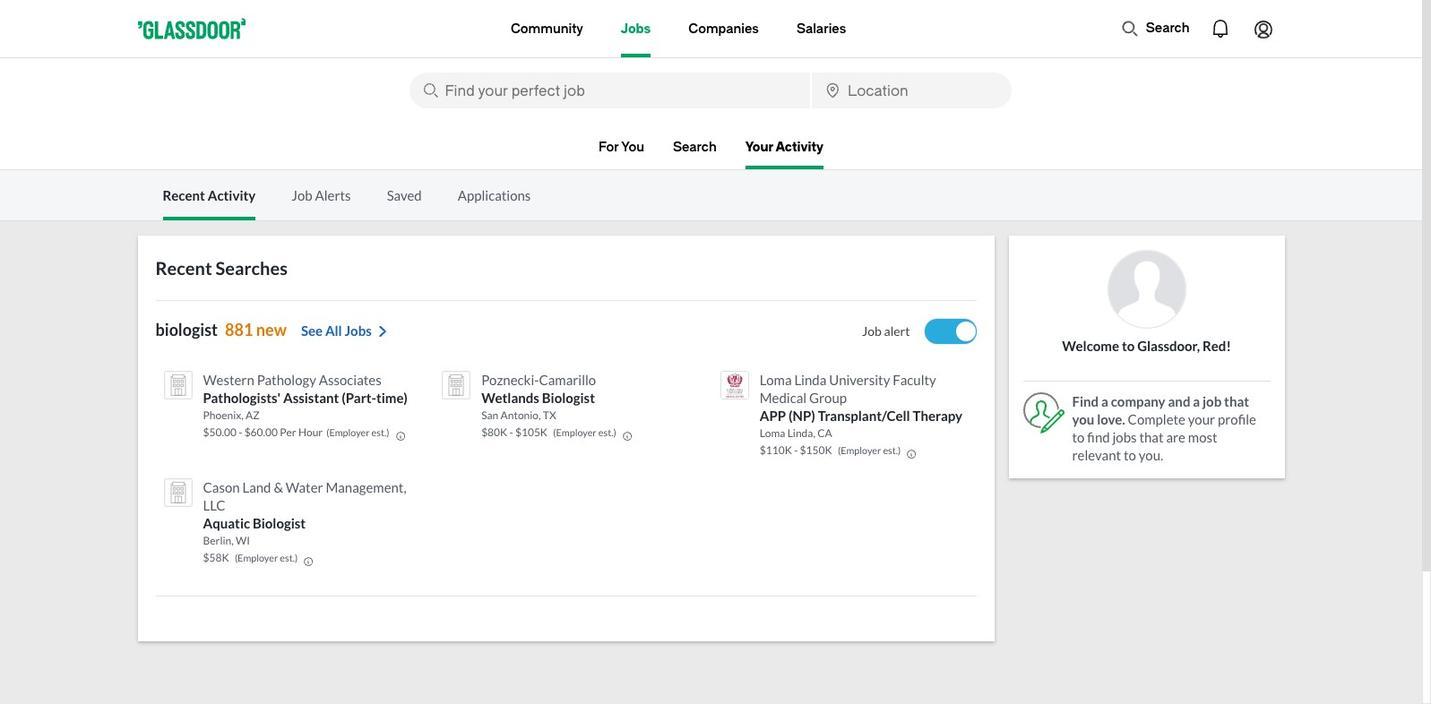 Task type: vqa. For each thing, say whether or not it's contained in the screenshot.
middle -
yes



Task type: locate. For each thing, give the bounding box(es) containing it.
-
[[239, 426, 242, 439], [510, 426, 513, 439], [794, 444, 798, 457]]

that up profile
[[1224, 393, 1249, 410]]

find a company and a job that you love.
[[1072, 393, 1249, 428]]

1 horizontal spatial -
[[510, 426, 513, 439]]

est.) down cason land & water management, llc aquatic biologist berlin, wi
[[280, 552, 298, 564]]

0 horizontal spatial none field
[[409, 73, 810, 108]]

0 horizontal spatial -
[[239, 426, 242, 439]]

for you link
[[599, 140, 644, 166]]

2 none field from the left
[[812, 73, 1011, 108]]

1 horizontal spatial search
[[1146, 21, 1190, 36]]

love.
[[1097, 411, 1125, 428]]

(employer down (part-
[[326, 427, 370, 438]]

jobs up search keyword field
[[621, 21, 651, 36]]

company
[[1111, 393, 1166, 410]]

that
[[1224, 393, 1249, 410], [1140, 429, 1164, 445]]

1 vertical spatial loma
[[760, 427, 785, 440]]

est.) down time)
[[372, 427, 389, 438]]

that inside the complete your profile to find jobs that are most relevant to you.
[[1140, 429, 1164, 445]]

activity right the your
[[776, 140, 824, 155]]

complete your profile to find jobs that are most relevant to you.
[[1072, 411, 1256, 463]]

biologist down camarillo
[[542, 390, 595, 406]]

faculty
[[893, 372, 936, 388]]

search
[[1146, 21, 1190, 36], [673, 140, 717, 155]]

0 vertical spatial job
[[292, 187, 313, 203]]

a left the job
[[1193, 393, 1200, 410]]

- down linda,
[[794, 444, 798, 457]]

alert
[[884, 324, 910, 339]]

university
[[829, 372, 890, 388]]

job
[[292, 187, 313, 203], [862, 324, 882, 339]]

2 horizontal spatial -
[[794, 444, 798, 457]]

all
[[325, 323, 342, 339]]

biologist inside cason land & water management, llc aquatic biologist berlin, wi
[[253, 515, 306, 531]]

job for job alert
[[862, 324, 882, 339]]

0 vertical spatial search
[[1146, 21, 1190, 36]]

None field
[[409, 73, 810, 108], [812, 73, 1011, 108]]

to
[[1122, 338, 1135, 354], [1072, 429, 1085, 445], [1124, 447, 1136, 463]]

that up you.
[[1140, 429, 1164, 445]]

0 vertical spatial that
[[1224, 393, 1249, 410]]

associates
[[319, 372, 382, 388]]

(np)
[[789, 408, 815, 424]]

0 horizontal spatial activity
[[208, 187, 256, 203]]

phoenix,
[[203, 409, 244, 422]]

(employer down tx
[[553, 427, 597, 438]]

companies
[[689, 21, 759, 36]]

recent for recent searches
[[156, 257, 212, 279]]

biologist
[[156, 320, 218, 340]]

western pathology associates pathologists' assistant (part-time) phoenix, az
[[203, 372, 408, 422]]

activity up recent searches
[[208, 187, 256, 203]]

activity for recent activity
[[208, 187, 256, 203]]

that for job
[[1224, 393, 1249, 410]]

1 horizontal spatial that
[[1224, 393, 1249, 410]]

$150k
[[800, 444, 832, 457]]

pathology
[[257, 372, 316, 388]]

companies link
[[689, 0, 759, 57]]

biologist down &
[[253, 515, 306, 531]]

0 vertical spatial jobs
[[621, 21, 651, 36]]

est.)
[[372, 427, 389, 438], [599, 427, 616, 438], [883, 445, 901, 456], [280, 552, 298, 564]]

est.) inside $80k - $105k (employer est.)
[[599, 427, 616, 438]]

loma
[[760, 372, 792, 388], [760, 427, 785, 440]]

1 vertical spatial jobs
[[345, 323, 372, 339]]

est.) inside $58k (employer est.)
[[280, 552, 298, 564]]

jobs link
[[621, 0, 651, 57]]

saved link
[[387, 187, 422, 203]]

cason land & water management, llc aquatic biologist berlin, wi
[[203, 479, 407, 548]]

est.) down transplant/cell
[[883, 445, 901, 456]]

none field search keyword
[[409, 73, 810, 108]]

job left alerts
[[292, 187, 313, 203]]

a up love.
[[1101, 393, 1109, 410]]

job left alert
[[862, 324, 882, 339]]

0 horizontal spatial search
[[673, 140, 717, 155]]

that inside find a company and a job that you love.
[[1224, 393, 1249, 410]]

0 horizontal spatial job
[[292, 187, 313, 203]]

to right the welcome
[[1122, 338, 1135, 354]]

0 vertical spatial recent
[[163, 187, 205, 203]]

to down you
[[1072, 429, 1085, 445]]

1 vertical spatial to
[[1072, 429, 1085, 445]]

1 horizontal spatial job
[[862, 324, 882, 339]]

(employer down transplant/cell
[[838, 445, 881, 456]]

$58k
[[203, 551, 229, 565]]

and
[[1168, 393, 1191, 410]]

0 horizontal spatial a
[[1101, 393, 1109, 410]]

your activity link
[[745, 140, 824, 169]]

loma up $110k at right bottom
[[760, 427, 785, 440]]

1 vertical spatial activity
[[208, 187, 256, 203]]

jobs
[[621, 21, 651, 36], [345, 323, 372, 339]]

(employer inside '$50.00 - $60.00 per hour (employer est.)'
[[326, 427, 370, 438]]

est.) inside '$50.00 - $60.00 per hour (employer est.)'
[[372, 427, 389, 438]]

for you
[[599, 140, 644, 155]]

(employer down "wi"
[[235, 552, 278, 564]]

salaries link
[[797, 0, 846, 57]]

community
[[511, 21, 583, 36]]

1 loma from the top
[[760, 372, 792, 388]]

community link
[[511, 0, 583, 57]]

1 horizontal spatial activity
[[776, 140, 824, 155]]

0 horizontal spatial that
[[1140, 429, 1164, 445]]

0 vertical spatial to
[[1122, 338, 1135, 354]]

$110k
[[760, 444, 792, 457]]

your
[[1188, 411, 1215, 428]]

1 horizontal spatial a
[[1193, 393, 1200, 410]]

- right '$80k'
[[510, 426, 513, 439]]

recent up recent searches
[[163, 187, 205, 203]]

activity
[[776, 140, 824, 155], [208, 187, 256, 203]]

1 vertical spatial job
[[862, 324, 882, 339]]

1 vertical spatial that
[[1140, 429, 1164, 445]]

est.) right $105k
[[599, 427, 616, 438]]

water
[[286, 479, 323, 496]]

loma linda university faculty medical group logo image
[[720, 371, 749, 400]]

- for medical
[[794, 444, 798, 457]]

0 horizontal spatial jobs
[[345, 323, 372, 339]]

0 horizontal spatial biologist
[[253, 515, 306, 531]]

1 vertical spatial recent
[[156, 257, 212, 279]]

- for assistant
[[239, 426, 242, 439]]

antonio,
[[501, 409, 541, 422]]

0 vertical spatial loma
[[760, 372, 792, 388]]

1 horizontal spatial jobs
[[621, 21, 651, 36]]

linda
[[794, 372, 827, 388]]

0 vertical spatial biologist
[[542, 390, 595, 406]]

wetlands
[[481, 390, 539, 406]]

relevant
[[1072, 447, 1121, 463]]

medical
[[760, 390, 807, 406]]

(employer inside $58k (employer est.)
[[235, 552, 278, 564]]

1 vertical spatial biologist
[[253, 515, 306, 531]]

jobs right all
[[345, 323, 372, 339]]

recent searches
[[156, 257, 288, 279]]

$60.00
[[244, 426, 278, 439]]

recent activity
[[163, 187, 256, 203]]

- right $50.00
[[239, 426, 242, 439]]

loma up medical
[[760, 372, 792, 388]]

1 horizontal spatial none field
[[812, 73, 1011, 108]]

881
[[225, 320, 253, 340]]

1 horizontal spatial biologist
[[542, 390, 595, 406]]

biologist 881 new
[[156, 320, 287, 340]]

complete
[[1128, 411, 1186, 428]]

0 vertical spatial activity
[[776, 140, 824, 155]]

biologist
[[542, 390, 595, 406], [253, 515, 306, 531]]

transplant/cell
[[818, 408, 910, 424]]

jobs
[[1113, 429, 1137, 445]]

job for job alerts
[[292, 187, 313, 203]]

recent up biologist on the top left of page
[[156, 257, 212, 279]]

your
[[745, 140, 773, 155]]

job
[[1203, 393, 1222, 410]]

applications
[[458, 187, 531, 203]]

your activity
[[745, 140, 824, 155]]

recent
[[163, 187, 205, 203], [156, 257, 212, 279]]

1 none field from the left
[[409, 73, 810, 108]]

to down the jobs at the bottom right
[[1124, 447, 1136, 463]]

search inside button
[[1146, 21, 1190, 36]]

a
[[1101, 393, 1109, 410], [1193, 393, 1200, 410]]

(employer
[[326, 427, 370, 438], [553, 427, 597, 438], [838, 445, 881, 456], [235, 552, 278, 564]]



Task type: describe. For each thing, give the bounding box(es) containing it.
group
[[809, 390, 847, 406]]

search button
[[1112, 11, 1199, 47]]

aquatic
[[203, 515, 250, 531]]

$110k - $150k (employer est.)
[[760, 444, 901, 457]]

san
[[481, 409, 499, 422]]

find
[[1087, 429, 1110, 445]]

est.) inside $110k - $150k (employer est.)
[[883, 445, 901, 456]]

recent for recent activity
[[163, 187, 205, 203]]

loma linda university faculty medical group app (np) transplant/cell therapy loma linda, ca
[[760, 372, 963, 440]]

recent activity link
[[163, 187, 256, 220]]

hour
[[298, 426, 323, 439]]

1 vertical spatial search
[[673, 140, 717, 155]]

$80k
[[481, 426, 507, 439]]

camarillo
[[539, 372, 596, 388]]

app
[[760, 408, 786, 424]]

pathologists'
[[203, 390, 281, 406]]

biologist inside poznecki-camarillo wetlands biologist san antonio, tx
[[542, 390, 595, 406]]

activity for your activity
[[776, 140, 824, 155]]

alerts
[[315, 187, 351, 203]]

glassdoor,
[[1137, 338, 1200, 354]]

see all jobs
[[301, 323, 372, 339]]

applications link
[[458, 187, 531, 203]]

wi
[[236, 534, 250, 548]]

job alert
[[862, 324, 910, 339]]

linda,
[[788, 427, 816, 440]]

2 a from the left
[[1193, 393, 1200, 410]]

welcome
[[1062, 338, 1119, 354]]

find
[[1072, 393, 1099, 410]]

western
[[203, 372, 254, 388]]

2 loma from the top
[[760, 427, 785, 440]]

per
[[280, 426, 296, 439]]

(employer inside $80k - $105k (employer est.)
[[553, 427, 597, 438]]

(employer inside $110k - $150k (employer est.)
[[838, 445, 881, 456]]

you
[[621, 140, 644, 155]]

salaries
[[797, 21, 846, 36]]

job alerts link
[[292, 187, 351, 203]]

&
[[274, 479, 283, 496]]

you
[[1072, 411, 1095, 428]]

- for san
[[510, 426, 513, 439]]

az
[[246, 409, 260, 422]]

$58k (employer est.)
[[203, 551, 298, 565]]

job alerts
[[292, 187, 351, 203]]

search link
[[673, 140, 717, 166]]

see
[[301, 323, 323, 339]]

that for jobs
[[1140, 429, 1164, 445]]

assistant
[[283, 390, 339, 406]]

red!
[[1203, 338, 1231, 354]]

saved
[[387, 187, 422, 203]]

therapy
[[913, 408, 963, 424]]

poznecki-
[[481, 372, 539, 388]]

profile
[[1218, 411, 1256, 428]]

are
[[1166, 429, 1186, 445]]

llc
[[203, 497, 226, 514]]

tx
[[543, 409, 556, 422]]

land
[[242, 479, 271, 496]]

for
[[599, 140, 619, 155]]

$50.00 - $60.00 per hour (employer est.)
[[203, 426, 389, 439]]

$80k - $105k (employer est.)
[[481, 426, 616, 439]]

$105k
[[515, 426, 548, 439]]

none field "search location"
[[812, 73, 1011, 108]]

Search keyword field
[[409, 73, 810, 108]]

poznecki-camarillo wetlands biologist san antonio, tx
[[481, 372, 596, 422]]

see all jobs link
[[301, 323, 390, 341]]

cason
[[203, 479, 240, 496]]

(part-
[[342, 390, 376, 406]]

management,
[[326, 479, 407, 496]]

ca
[[818, 427, 832, 440]]

berlin,
[[203, 534, 234, 548]]

Search location field
[[812, 73, 1011, 108]]

new
[[256, 320, 287, 340]]

2 vertical spatial to
[[1124, 447, 1136, 463]]

welcome to glassdoor, red!
[[1062, 338, 1231, 354]]

searches
[[216, 257, 288, 279]]

1 a from the left
[[1101, 393, 1109, 410]]

you.
[[1139, 447, 1164, 463]]

time)
[[376, 390, 408, 406]]

most
[[1188, 429, 1218, 445]]



